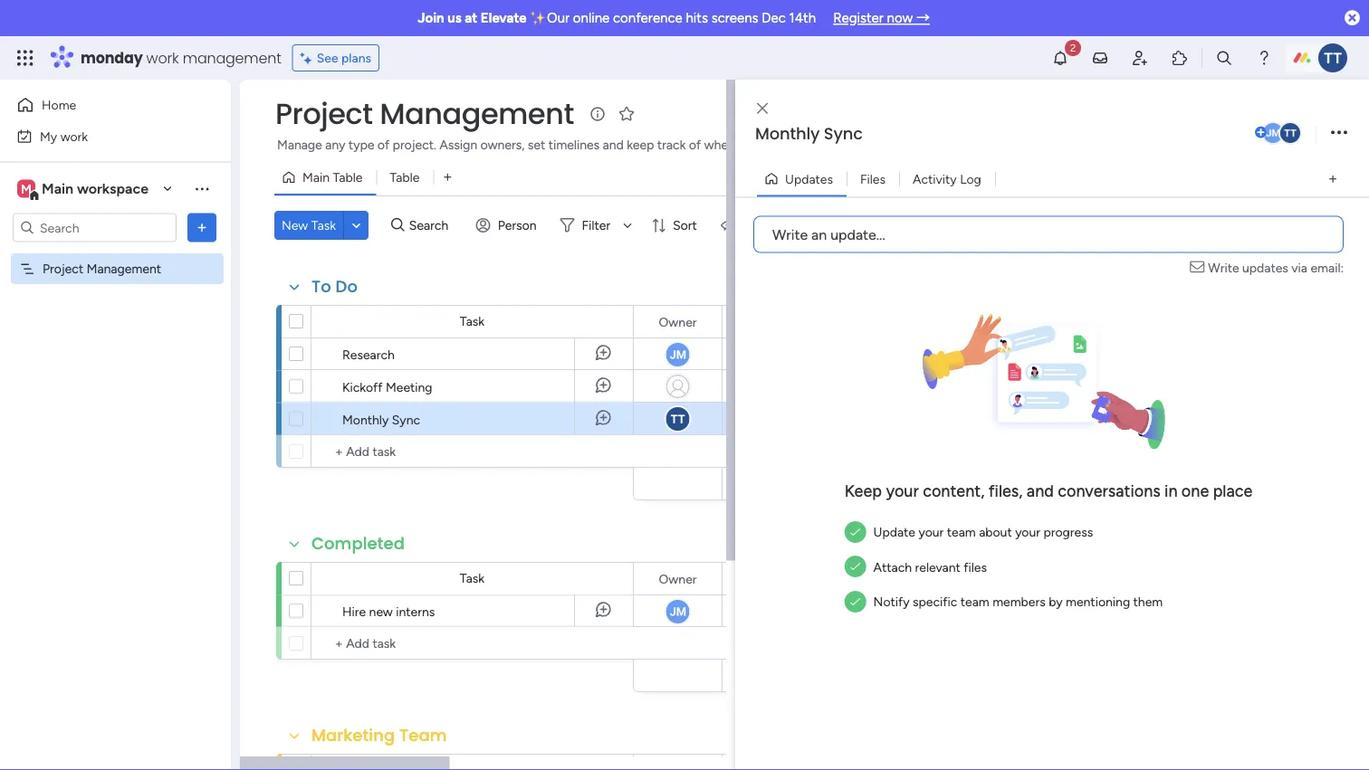 Task type: locate. For each thing, give the bounding box(es) containing it.
team for members
[[961, 594, 990, 610]]

manage
[[277, 137, 322, 153]]

and inside button
[[603, 137, 624, 153]]

0 horizontal spatial table
[[333, 170, 363, 185]]

+ Add task text field
[[321, 441, 462, 463]]

task
[[311, 218, 336, 233], [460, 314, 485, 329], [460, 571, 485, 587]]

option
[[0, 253, 231, 256]]

and left "keep"
[[603, 137, 624, 153]]

main down manage
[[303, 170, 330, 185]]

search everything image
[[1216, 49, 1234, 67]]

angle down image
[[352, 219, 361, 232]]

1 horizontal spatial of
[[689, 137, 701, 153]]

files
[[964, 560, 987, 575]]

project.
[[393, 137, 437, 153]]

0 horizontal spatial main
[[42, 180, 73, 197]]

our
[[547, 10, 570, 26]]

write an update...
[[773, 226, 886, 243]]

project
[[275, 94, 373, 134], [43, 261, 83, 277]]

owner for to do
[[659, 314, 697, 330]]

terry turtle image right help icon
[[1319, 43, 1348, 72]]

update your team about your progress
[[874, 525, 1094, 540]]

1 vertical spatial terry turtle image
[[1279, 121, 1303, 145]]

project management down search in workspace field in the left of the page
[[43, 261, 161, 277]]

write left an
[[773, 226, 808, 243]]

person button
[[469, 211, 548, 240]]

1 vertical spatial monthly sync
[[342, 412, 420, 428]]

1 vertical spatial and
[[1027, 482, 1054, 501]]

management inside "list box"
[[87, 261, 161, 277]]

work right monday
[[146, 48, 179, 68]]

project inside "list box"
[[43, 261, 83, 277]]

your up the attach relevant files
[[919, 525, 944, 540]]

2 owner field from the top
[[654, 569, 702, 589]]

1 horizontal spatial project
[[275, 94, 373, 134]]

see plans
[[317, 50, 372, 66]]

specific
[[913, 594, 958, 610]]

0 horizontal spatial terry turtle image
[[1279, 121, 1303, 145]]

monthly
[[755, 122, 820, 145], [342, 412, 389, 428]]

team left about
[[947, 525, 976, 540]]

by
[[1049, 594, 1063, 610]]

project down search in workspace field in the left of the page
[[43, 261, 83, 277]]

0 horizontal spatial work
[[60, 129, 88, 144]]

your right about
[[1016, 525, 1041, 540]]

monthly down close icon
[[755, 122, 820, 145]]

1 vertical spatial task
[[460, 314, 485, 329]]

monday
[[81, 48, 143, 68]]

main inside button
[[303, 170, 330, 185]]

files button
[[847, 164, 900, 193]]

1 horizontal spatial terry turtle image
[[1319, 43, 1348, 72]]

in
[[1165, 482, 1178, 501]]

0 vertical spatial sync
[[824, 122, 863, 145]]

terry turtle image right the 'dapulse addbtn' image
[[1279, 121, 1303, 145]]

0 vertical spatial team
[[947, 525, 976, 540]]

management
[[183, 48, 281, 68]]

add view image
[[444, 171, 452, 184]]

0 vertical spatial owner
[[659, 314, 697, 330]]

0 horizontal spatial sync
[[392, 412, 420, 428]]

owners,
[[481, 137, 525, 153]]

project management list box
[[0, 250, 231, 529]]

place
[[1213, 482, 1253, 501]]

of
[[378, 137, 390, 153], [689, 137, 701, 153]]

v2 search image
[[391, 215, 405, 236]]

1 horizontal spatial main
[[303, 170, 330, 185]]

monthly down kickoff
[[342, 412, 389, 428]]

hire new interns
[[342, 604, 435, 620]]

files,
[[989, 482, 1023, 501]]

1 vertical spatial management
[[87, 261, 161, 277]]

0 vertical spatial and
[[603, 137, 624, 153]]

sort button
[[644, 211, 708, 240]]

0 horizontal spatial management
[[87, 261, 161, 277]]

1 horizontal spatial project management
[[275, 94, 574, 134]]

1 horizontal spatial monthly sync
[[755, 122, 863, 145]]

write left updates
[[1209, 260, 1240, 276]]

add view image
[[1330, 172, 1337, 185]]

work inside button
[[60, 129, 88, 144]]

update
[[874, 525, 916, 540]]

m
[[21, 181, 32, 197]]

0 vertical spatial write
[[773, 226, 808, 243]]

0 horizontal spatial write
[[773, 226, 808, 243]]

work right my at the left top of page
[[60, 129, 88, 144]]

0 vertical spatial task
[[311, 218, 336, 233]]

main right workspace icon at the left top of the page
[[42, 180, 73, 197]]

1 table from the left
[[333, 170, 363, 185]]

conference
[[613, 10, 683, 26]]

project management inside "list box"
[[43, 261, 161, 277]]

new
[[282, 218, 308, 233]]

2 table from the left
[[390, 170, 420, 185]]

filter
[[582, 218, 611, 233]]

Project Management field
[[271, 94, 579, 134]]

1 vertical spatial team
[[961, 594, 990, 610]]

project management
[[275, 94, 574, 134], [43, 261, 161, 277]]

home
[[42, 97, 76, 113]]

v2 ellipsis image
[[697, 756, 709, 771]]

1 horizontal spatial and
[[1027, 482, 1054, 501]]

task for completed
[[460, 571, 485, 587]]

to
[[312, 275, 331, 298]]

home button
[[11, 91, 195, 120]]

show board description image
[[587, 105, 609, 123]]

project management up project.
[[275, 94, 574, 134]]

keep
[[627, 137, 654, 153]]

team for about
[[947, 525, 976, 540]]

1 horizontal spatial work
[[146, 48, 179, 68]]

table down project.
[[390, 170, 420, 185]]

work
[[146, 48, 179, 68], [60, 129, 88, 144]]

an
[[812, 226, 827, 243]]

of right 'type'
[[378, 137, 390, 153]]

notifications image
[[1052, 49, 1070, 67]]

0 horizontal spatial monthly sync
[[342, 412, 420, 428]]

of right track
[[689, 137, 701, 153]]

0 horizontal spatial of
[[378, 137, 390, 153]]

sync down meeting at the left of the page
[[392, 412, 420, 428]]

0 vertical spatial project management
[[275, 94, 574, 134]]

now
[[887, 10, 913, 26]]

terry turtle image
[[1319, 43, 1348, 72], [1279, 121, 1303, 145]]

project up any
[[275, 94, 373, 134]]

0 vertical spatial monthly sync
[[755, 122, 863, 145]]

task for to do
[[460, 314, 485, 329]]

+ Add task text field
[[321, 633, 462, 655]]

2 owner from the top
[[659, 572, 697, 587]]

✨
[[530, 10, 544, 26]]

sync
[[824, 122, 863, 145], [392, 412, 420, 428]]

0 vertical spatial work
[[146, 48, 179, 68]]

new task button
[[274, 211, 343, 240]]

monthly sync
[[755, 122, 863, 145], [342, 412, 420, 428]]

management
[[380, 94, 574, 134], [87, 261, 161, 277]]

management down search in workspace field in the left of the page
[[87, 261, 161, 277]]

manage any type of project. assign owners, set timelines and keep track of where your project stands.
[[277, 137, 855, 153]]

write
[[773, 226, 808, 243], [1209, 260, 1240, 276]]

0 horizontal spatial project management
[[43, 261, 161, 277]]

0 vertical spatial project
[[275, 94, 373, 134]]

team down files
[[961, 594, 990, 610]]

conversations
[[1058, 482, 1161, 501]]

0 vertical spatial management
[[380, 94, 574, 134]]

1 vertical spatial owner
[[659, 572, 697, 587]]

workspace selection element
[[17, 178, 151, 202]]

my work button
[[11, 122, 195, 151]]

your
[[743, 137, 768, 153], [886, 482, 919, 501], [919, 525, 944, 540], [1016, 525, 1041, 540]]

Owner field
[[654, 312, 702, 332], [654, 569, 702, 589]]

1 owner from the top
[[659, 314, 697, 330]]

one
[[1182, 482, 1210, 501]]

sync inside field
[[824, 122, 863, 145]]

inbox image
[[1092, 49, 1110, 67]]

1 horizontal spatial write
[[1209, 260, 1240, 276]]

monday work management
[[81, 48, 281, 68]]

0 horizontal spatial and
[[603, 137, 624, 153]]

task inside new task "button"
[[311, 218, 336, 233]]

owner
[[659, 314, 697, 330], [659, 572, 697, 587]]

about
[[979, 525, 1012, 540]]

2 vertical spatial task
[[460, 571, 485, 587]]

envelope o image
[[1191, 259, 1209, 278]]

monthly sync inside field
[[755, 122, 863, 145]]

new
[[369, 604, 393, 620]]

0 vertical spatial owner field
[[654, 312, 702, 332]]

write inside write an update... button
[[773, 226, 808, 243]]

monthly sync down kickoff meeting
[[342, 412, 420, 428]]

jeremy miller image
[[1262, 121, 1285, 145]]

and right files, at the bottom right of the page
[[1027, 482, 1054, 501]]

interns
[[396, 604, 435, 620]]

0 horizontal spatial project
[[43, 261, 83, 277]]

select product image
[[16, 49, 34, 67]]

main inside workspace selection element
[[42, 180, 73, 197]]

files
[[860, 171, 886, 187]]

work for monday
[[146, 48, 179, 68]]

1 vertical spatial project
[[43, 261, 83, 277]]

new task
[[282, 218, 336, 233]]

table down any
[[333, 170, 363, 185]]

type
[[349, 137, 375, 153]]

join
[[418, 10, 444, 26]]

Search in workspace field
[[38, 217, 151, 238]]

your right keep
[[886, 482, 919, 501]]

your inside button
[[743, 137, 768, 153]]

1 horizontal spatial table
[[390, 170, 420, 185]]

your right where
[[743, 137, 768, 153]]

1 horizontal spatial sync
[[824, 122, 863, 145]]

owner field for to do
[[654, 312, 702, 332]]

main for main workspace
[[42, 180, 73, 197]]

sync right project
[[824, 122, 863, 145]]

log
[[960, 171, 982, 187]]

at
[[465, 10, 478, 26]]

1 owner field from the top
[[654, 312, 702, 332]]

0 horizontal spatial monthly
[[342, 412, 389, 428]]

sort
[[673, 218, 697, 233]]

management up assign at the left of the page
[[380, 94, 574, 134]]

monthly sync up updates
[[755, 122, 863, 145]]

1 horizontal spatial management
[[380, 94, 574, 134]]

update...
[[831, 226, 886, 243]]

table
[[333, 170, 363, 185], [390, 170, 420, 185]]

relevant
[[915, 560, 961, 575]]

1 vertical spatial sync
[[392, 412, 420, 428]]

1 vertical spatial work
[[60, 129, 88, 144]]

via
[[1292, 260, 1308, 276]]

dapulse drag 2 image
[[738, 405, 744, 426]]

table inside button
[[333, 170, 363, 185]]

1 vertical spatial write
[[1209, 260, 1240, 276]]

activity log
[[913, 171, 982, 187]]

1 horizontal spatial monthly
[[755, 122, 820, 145]]

1 vertical spatial project management
[[43, 261, 161, 277]]

0 vertical spatial monthly
[[755, 122, 820, 145]]

1 vertical spatial owner field
[[654, 569, 702, 589]]



Task type: describe. For each thing, give the bounding box(es) containing it.
plans
[[342, 50, 372, 66]]

members
[[993, 594, 1046, 610]]

do
[[336, 275, 358, 298]]

1 vertical spatial monthly
[[342, 412, 389, 428]]

notify
[[874, 594, 910, 610]]

main workspace
[[42, 180, 149, 197]]

filter button
[[553, 211, 639, 240]]

stands.
[[815, 137, 855, 153]]

progress
[[1044, 525, 1094, 540]]

dec
[[762, 10, 786, 26]]

main table
[[303, 170, 363, 185]]

write for write updates via email:
[[1209, 260, 1240, 276]]

register
[[833, 10, 884, 26]]

register now → link
[[833, 10, 930, 26]]

my
[[40, 129, 57, 144]]

any
[[325, 137, 346, 153]]

→
[[917, 10, 930, 26]]

my work
[[40, 129, 88, 144]]

updates
[[1243, 260, 1289, 276]]

table button
[[376, 163, 433, 192]]

apps image
[[1171, 49, 1189, 67]]

options image
[[193, 219, 211, 237]]

marketing team
[[312, 725, 447, 748]]

owner field for completed
[[654, 569, 702, 589]]

meeting
[[386, 380, 433, 395]]

help image
[[1255, 49, 1274, 67]]

where
[[704, 137, 740, 153]]

Completed field
[[307, 533, 409, 556]]

hidden columns image
[[714, 216, 743, 235]]

join us at elevate ✨ our online conference hits screens dec 14th
[[418, 10, 816, 26]]

workspace options image
[[193, 180, 211, 198]]

Monthly Sync field
[[751, 122, 1252, 146]]

email:
[[1311, 260, 1344, 276]]

owner for completed
[[659, 572, 697, 587]]

them
[[1134, 594, 1163, 610]]

invite members image
[[1131, 49, 1149, 67]]

track
[[658, 137, 686, 153]]

timelines
[[549, 137, 600, 153]]

updates
[[785, 171, 833, 187]]

options image
[[1332, 121, 1348, 145]]

main for main table
[[303, 170, 330, 185]]

workspace
[[77, 180, 149, 197]]

close image
[[757, 102, 768, 115]]

register now →
[[833, 10, 930, 26]]

0 vertical spatial terry turtle image
[[1319, 43, 1348, 72]]

content,
[[923, 482, 985, 501]]

write for write an update...
[[773, 226, 808, 243]]

completed
[[312, 533, 405, 556]]

manage any type of project. assign owners, set timelines and keep track of where your project stands. button
[[274, 134, 883, 156]]

dapulse addbtn image
[[1255, 127, 1267, 139]]

elevate
[[481, 10, 527, 26]]

To Do field
[[307, 275, 362, 299]]

project
[[771, 137, 812, 153]]

workspace image
[[17, 179, 35, 199]]

activity
[[913, 171, 957, 187]]

attach relevant files
[[874, 560, 987, 575]]

marketing
[[312, 725, 395, 748]]

see
[[317, 50, 338, 66]]

14th
[[789, 10, 816, 26]]

research
[[342, 347, 395, 362]]

updates button
[[757, 164, 847, 193]]

work for my
[[60, 129, 88, 144]]

write an update... button
[[754, 216, 1344, 253]]

attach
[[874, 560, 912, 575]]

write updates via email:
[[1209, 260, 1344, 276]]

2 image
[[1065, 37, 1082, 58]]

person
[[498, 218, 537, 233]]

arrow down image
[[617, 215, 639, 236]]

1 of from the left
[[378, 137, 390, 153]]

screens
[[712, 10, 759, 26]]

notify specific team members by mentioning them
[[874, 594, 1163, 610]]

set
[[528, 137, 546, 153]]

Search field
[[405, 213, 459, 238]]

add to favorites image
[[618, 105, 636, 123]]

kickoff meeting
[[342, 380, 433, 395]]

team
[[400, 725, 447, 748]]

table inside button
[[390, 170, 420, 185]]

main table button
[[274, 163, 376, 192]]

monthly inside "monthly sync" field
[[755, 122, 820, 145]]

hits
[[686, 10, 708, 26]]

keep
[[845, 482, 882, 501]]

2 of from the left
[[689, 137, 701, 153]]

Marketing Team field
[[307, 725, 452, 748]]

online
[[573, 10, 610, 26]]

to do
[[312, 275, 358, 298]]

activity log button
[[900, 164, 995, 193]]



Task type: vqa. For each thing, say whether or not it's contained in the screenshot.
the right Terry Turtle image
yes



